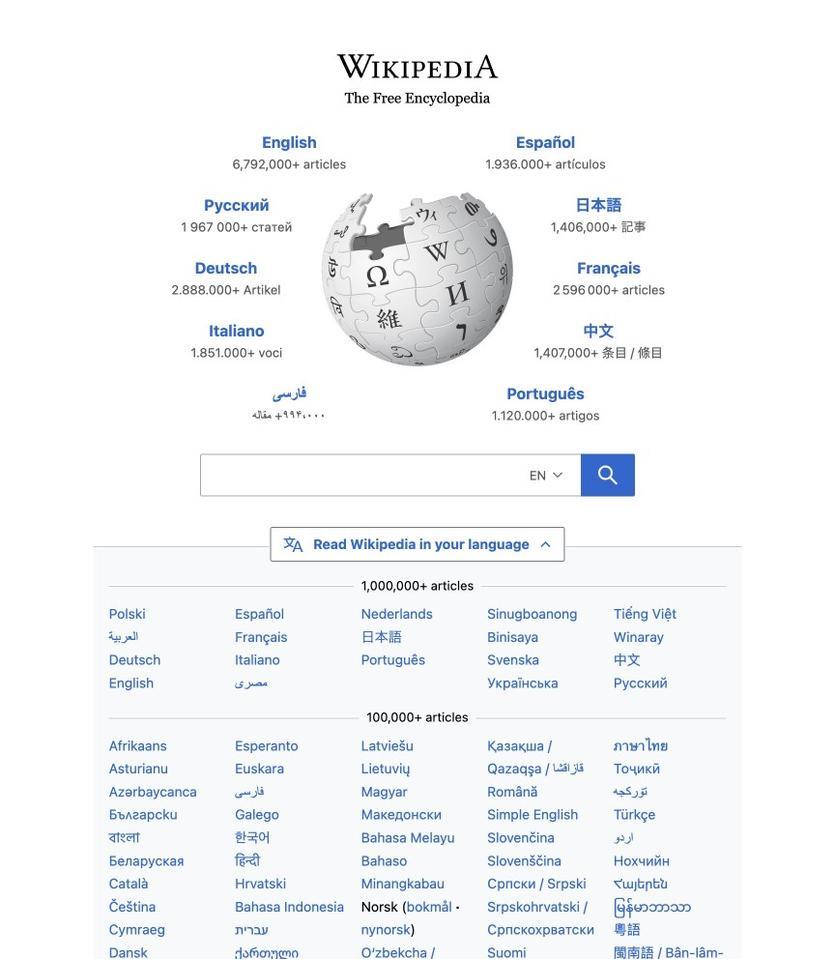 Task type: vqa. For each thing, say whether or not it's contained in the screenshot.
All languages element at bottom
yes



Task type: locate. For each thing, give the bounding box(es) containing it.
all languages element
[[12, 527, 823, 959]]

None search field
[[157, 449, 679, 508]]

None search field
[[200, 454, 581, 497]]



Task type: describe. For each thing, give the bounding box(es) containing it.
top languages element
[[151, 131, 685, 445]]



